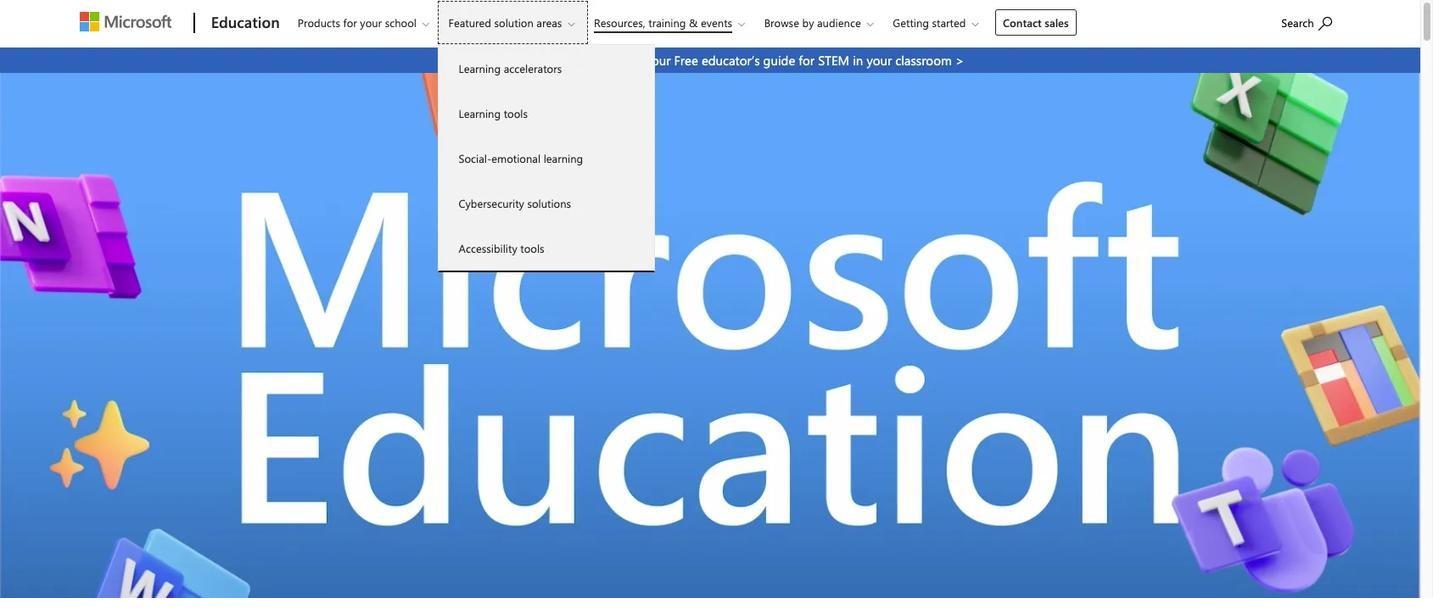 Task type: locate. For each thing, give the bounding box(es) containing it.
1 vertical spatial tools
[[521, 241, 545, 255]]

1 vertical spatial learning
[[459, 106, 501, 121]]

learning
[[459, 61, 501, 76], [459, 106, 501, 121]]

featured solution areas
[[449, 15, 562, 30]]

audience
[[817, 15, 861, 30]]

for right guide
[[799, 52, 815, 69]]

education
[[211, 12, 280, 32]]

0 vertical spatial learning
[[459, 61, 501, 76]]

for
[[343, 15, 357, 30], [799, 52, 815, 69]]

getting started
[[893, 15, 966, 30]]

social-
[[459, 151, 492, 166]]

0 horizontal spatial your
[[360, 15, 382, 30]]

0 horizontal spatial for
[[343, 15, 357, 30]]

tools right accessibility at the left top of page
[[521, 241, 545, 255]]

stem left in
[[818, 52, 850, 69]]

0 vertical spatial your
[[360, 15, 382, 30]]

your
[[360, 15, 382, 30], [867, 52, 892, 69]]

1 vertical spatial for
[[799, 52, 815, 69]]

learning accelerators link
[[438, 46, 654, 91]]

your left school
[[360, 15, 382, 30]]

education link
[[203, 1, 285, 47]]

for inside celebrate national stem day with our free educator's guide for stem in your classroom > link
[[799, 52, 815, 69]]

1 horizontal spatial your
[[867, 52, 892, 69]]

2 stem from the left
[[818, 52, 850, 69]]

stem left day
[[565, 52, 596, 69]]

getting
[[893, 15, 929, 30]]

browse by audience button
[[753, 1, 888, 44]]

2 learning from the top
[[459, 106, 501, 121]]

solutions
[[527, 196, 571, 211]]

free
[[674, 52, 698, 69]]

your inside dropdown button
[[360, 15, 382, 30]]

cybersecurity
[[459, 196, 524, 211]]

tools for accessibility tools
[[521, 241, 545, 255]]

learning down featured
[[459, 61, 501, 76]]

classroom
[[896, 52, 952, 69]]

0 vertical spatial for
[[343, 15, 357, 30]]

learning up social-
[[459, 106, 501, 121]]

emotional
[[492, 151, 541, 166]]

1 learning from the top
[[459, 61, 501, 76]]

cybersecurity solutions link
[[438, 181, 654, 226]]

0 vertical spatial tools
[[504, 106, 528, 121]]

products
[[298, 15, 340, 30]]

learning
[[544, 151, 583, 166]]

resources, training & events button
[[583, 1, 759, 44]]

your right in
[[867, 52, 892, 69]]

accelerators
[[504, 61, 562, 76]]

cybersecurity solutions
[[459, 196, 571, 211]]

learning for learning accelerators
[[459, 61, 501, 76]]

started
[[932, 15, 966, 30]]

social-emotional learning link
[[438, 136, 654, 181]]

contact sales link
[[996, 9, 1077, 36]]

browse
[[764, 15, 800, 30]]

tools up emotional
[[504, 106, 528, 121]]

0 horizontal spatial stem
[[565, 52, 596, 69]]

day
[[599, 52, 621, 69]]

getting started button
[[882, 1, 993, 44]]

learning accelerators
[[459, 61, 562, 76]]

for right products
[[343, 15, 357, 30]]

1 horizontal spatial for
[[799, 52, 815, 69]]

contact sales
[[1003, 15, 1069, 30]]

stem
[[565, 52, 596, 69], [818, 52, 850, 69]]

1 horizontal spatial stem
[[818, 52, 850, 69]]

tools
[[504, 106, 528, 121], [521, 241, 545, 255]]



Task type: vqa. For each thing, say whether or not it's contained in the screenshot.
Celebrate
yes



Task type: describe. For each thing, give the bounding box(es) containing it.
learning tools
[[459, 106, 528, 121]]

learning tools link
[[438, 91, 654, 136]]

events
[[701, 15, 733, 30]]

solution
[[494, 15, 534, 30]]

social-emotional learning
[[459, 151, 583, 166]]

areas
[[537, 15, 562, 30]]

accessibility tools link
[[438, 226, 654, 271]]

tools for learning tools
[[504, 106, 528, 121]]

celebrate national stem day with our free educator's guide for stem in your classroom > link
[[0, 48, 1421, 73]]

training
[[649, 15, 686, 30]]

products for your school
[[298, 15, 417, 30]]

accessibility tools
[[459, 241, 545, 255]]

our
[[652, 52, 671, 69]]

school
[[385, 15, 417, 30]]

celebrate national stem day with our free educator's guide for stem in your classroom >
[[456, 52, 964, 69]]

with
[[625, 52, 648, 69]]

accessibility
[[459, 241, 518, 255]]

sales
[[1045, 15, 1069, 30]]

products for your school button
[[287, 1, 443, 44]]

for inside products for your school dropdown button
[[343, 15, 357, 30]]

by
[[803, 15, 814, 30]]

&
[[689, 15, 698, 30]]

>
[[956, 52, 964, 69]]

resources,
[[594, 15, 646, 30]]

microsoft image
[[80, 12, 171, 31]]

learning for learning tools
[[459, 106, 501, 121]]

national
[[514, 52, 561, 69]]

celebrate
[[456, 52, 510, 69]]

educator's
[[702, 52, 760, 69]]

Search search field
[[1273, 3, 1350, 41]]

contact
[[1003, 15, 1042, 30]]

1 vertical spatial your
[[867, 52, 892, 69]]

resources, training & events
[[594, 15, 733, 30]]

featured
[[449, 15, 491, 30]]

in
[[853, 52, 863, 69]]

search
[[1282, 15, 1314, 30]]

search button
[[1274, 3, 1340, 41]]

1 stem from the left
[[565, 52, 596, 69]]

guide
[[764, 52, 796, 69]]

featured solution areas button
[[438, 1, 589, 44]]

browse by audience
[[764, 15, 861, 30]]



